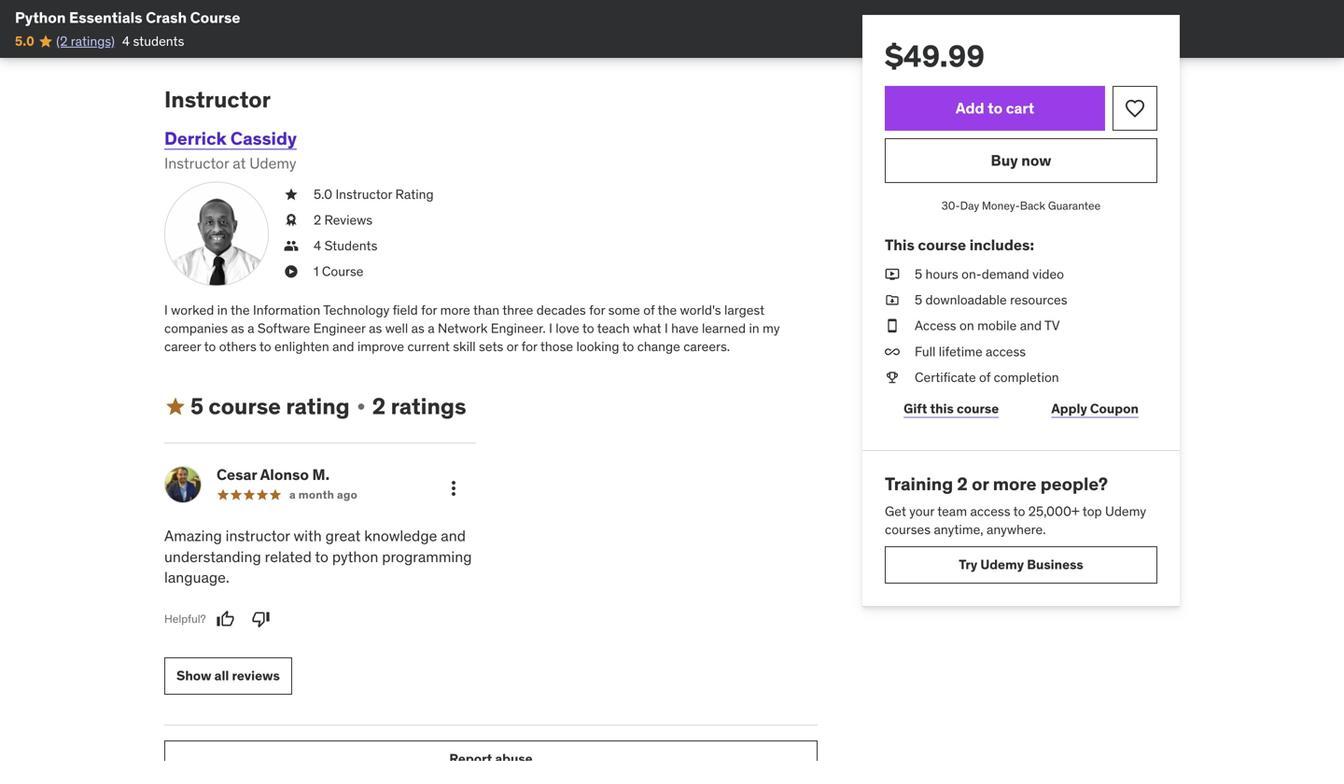 Task type: vqa. For each thing, say whether or not it's contained in the screenshot.
THE /
no



Task type: locate. For each thing, give the bounding box(es) containing it.
more
[[440, 301, 471, 318], [993, 472, 1037, 495]]

xsmall image for 5 hours on-demand video
[[885, 265, 900, 284]]

a up others
[[248, 320, 254, 337]]

for right field
[[421, 301, 437, 318]]

as up improve
[[369, 320, 382, 337]]

2 for 2 reviews
[[314, 211, 321, 228]]

a up current
[[428, 320, 435, 337]]

course down others
[[209, 392, 281, 420]]

course down 4 students
[[322, 263, 364, 280]]

of inside i worked in the information technology field for more than three decades for some of the world's largest companies as a software engineer as well as a network engineer. i love to teach what i have learned in my career to others to enlighten and improve current skill sets or for those looking to change careers.
[[644, 301, 655, 318]]

to inside amazing instructor with great knowledge and understanding related to python programming language.
[[315, 547, 329, 566]]

udemy
[[250, 154, 297, 173], [1106, 503, 1147, 519], [981, 556, 1025, 573]]

(2 ratings)
[[56, 33, 115, 49]]

looking
[[577, 338, 620, 355]]

gift
[[904, 400, 928, 417]]

as up current
[[412, 320, 425, 337]]

more up anywhere.
[[993, 472, 1037, 495]]

python
[[15, 8, 66, 27]]

amazing
[[164, 526, 222, 545]]

0 horizontal spatial the
[[231, 301, 250, 318]]

xsmall image for access on mobile and tv
[[885, 317, 900, 335]]

0 vertical spatial 5.0
[[15, 33, 34, 49]]

for up teach
[[589, 301, 605, 318]]

access on mobile and tv
[[915, 317, 1060, 334]]

cesar
[[217, 465, 257, 484]]

a
[[248, 320, 254, 337], [428, 320, 435, 337], [289, 487, 296, 502]]

2 for 2 ratings
[[372, 392, 386, 420]]

wishlist image
[[1124, 97, 1147, 120]]

reviews
[[232, 667, 280, 684]]

1 vertical spatial 4
[[314, 237, 321, 254]]

change
[[638, 338, 681, 355]]

or inside i worked in the information technology field for more than three decades for some of the world's largest companies as a software engineer as well as a network engineer. i love to teach what i have learned in my career to others to enlighten and improve current skill sets or for those looking to change careers.
[[507, 338, 519, 355]]

to
[[988, 98, 1003, 118], [583, 320, 594, 337], [204, 338, 216, 355], [260, 338, 271, 355], [622, 338, 634, 355], [1014, 503, 1026, 519], [315, 547, 329, 566]]

get
[[885, 503, 907, 519]]

or down engineer.
[[507, 338, 519, 355]]

5 downloadable resources
[[915, 291, 1068, 308]]

full
[[915, 343, 936, 360]]

1 vertical spatial more
[[993, 472, 1037, 495]]

ago
[[337, 487, 358, 502]]

1 vertical spatial 2
[[372, 392, 386, 420]]

cassidy
[[231, 127, 297, 150]]

mark review by cesar alonso m. as unhelpful image
[[252, 610, 270, 629]]

2 left reviews
[[314, 211, 321, 228]]

xsmall image for full
[[885, 343, 900, 361]]

1 course
[[314, 263, 364, 280]]

completion
[[994, 369, 1060, 386]]

xsmall image
[[284, 211, 299, 229], [284, 237, 299, 255], [885, 265, 900, 284], [885, 291, 900, 309], [885, 317, 900, 335], [354, 399, 369, 414]]

1 horizontal spatial 2
[[372, 392, 386, 420]]

1 horizontal spatial and
[[441, 526, 466, 545]]

to up looking
[[583, 320, 594, 337]]

students
[[325, 237, 378, 254]]

2 vertical spatial 2
[[958, 472, 968, 495]]

to up anywhere.
[[1014, 503, 1026, 519]]

0 horizontal spatial of
[[644, 301, 655, 318]]

business
[[1027, 556, 1084, 573]]

1 vertical spatial and
[[333, 338, 354, 355]]

2 horizontal spatial a
[[428, 320, 435, 337]]

xsmall image left certificate
[[885, 368, 900, 387]]

world's
[[680, 301, 722, 318]]

1 horizontal spatial of
[[980, 369, 991, 386]]

to inside button
[[988, 98, 1003, 118]]

a down alonso
[[289, 487, 296, 502]]

in left my
[[749, 320, 760, 337]]

for down engineer.
[[522, 338, 538, 355]]

additional actions for review by cesar alonso m. image
[[443, 477, 465, 500]]

essentials
[[69, 8, 142, 27]]

0 horizontal spatial 2
[[314, 211, 321, 228]]

to down companies
[[204, 338, 216, 355]]

0 vertical spatial 2
[[314, 211, 321, 228]]

1 horizontal spatial udemy
[[981, 556, 1025, 573]]

i worked in the information technology field for more than three decades for some of the world's largest companies as a software engineer as well as a network engineer. i love to teach what i have learned in my career to others to enlighten and improve current skill sets or for those looking to change careers.
[[164, 301, 780, 355]]

2 horizontal spatial for
[[589, 301, 605, 318]]

0 vertical spatial or
[[507, 338, 519, 355]]

xsmall image left 1
[[284, 263, 299, 281]]

0 horizontal spatial 4
[[122, 33, 130, 49]]

udemy inside derrick cassidy instructor at udemy
[[250, 154, 297, 173]]

course up hours
[[918, 235, 967, 254]]

0 vertical spatial course
[[190, 8, 240, 27]]

xsmall image down cassidy
[[284, 185, 299, 204]]

1 vertical spatial instructor
[[164, 154, 229, 173]]

1 horizontal spatial in
[[749, 320, 760, 337]]

(2
[[56, 33, 68, 49]]

for
[[421, 301, 437, 318], [589, 301, 605, 318], [522, 338, 538, 355]]

0 vertical spatial udemy
[[250, 154, 297, 173]]

1 vertical spatial or
[[972, 472, 989, 495]]

and inside i worked in the information technology field for more than three decades for some of the world's largest companies as a software engineer as well as a network engineer. i love to teach what i have learned in my career to others to enlighten and improve current skill sets or for those looking to change careers.
[[333, 338, 354, 355]]

2 horizontal spatial and
[[1020, 317, 1042, 334]]

of down full lifetime access
[[980, 369, 991, 386]]

xsmall image left full
[[885, 343, 900, 361]]

udemy right try at the right of page
[[981, 556, 1025, 573]]

xsmall image
[[284, 185, 299, 204], [284, 263, 299, 281], [885, 343, 900, 361], [885, 368, 900, 387]]

i left have
[[665, 320, 668, 337]]

udemy down cassidy
[[250, 154, 297, 173]]

1 horizontal spatial or
[[972, 472, 989, 495]]

1 vertical spatial access
[[971, 503, 1011, 519]]

instructor inside derrick cassidy instructor at udemy
[[164, 154, 229, 173]]

access up anywhere.
[[971, 503, 1011, 519]]

this course includes:
[[885, 235, 1035, 254]]

rating
[[286, 392, 350, 420]]

udemy right top
[[1106, 503, 1147, 519]]

0 vertical spatial 5
[[915, 266, 923, 282]]

5.0 down python
[[15, 33, 34, 49]]

largest
[[725, 301, 765, 318]]

2 horizontal spatial udemy
[[1106, 503, 1147, 519]]

0 vertical spatial of
[[644, 301, 655, 318]]

career
[[164, 338, 201, 355]]

decades
[[537, 301, 586, 318]]

instructor up reviews
[[336, 186, 392, 202]]

5.0 up 2 reviews
[[314, 186, 333, 202]]

gift this course
[[904, 400, 999, 417]]

access
[[986, 343, 1026, 360], [971, 503, 1011, 519]]

2 up team
[[958, 472, 968, 495]]

ratings
[[391, 392, 467, 420]]

than
[[473, 301, 500, 318]]

4 for 4 students
[[122, 33, 130, 49]]

1 horizontal spatial a
[[289, 487, 296, 502]]

1 horizontal spatial for
[[522, 338, 538, 355]]

others
[[219, 338, 257, 355]]

0 vertical spatial more
[[440, 301, 471, 318]]

2 horizontal spatial as
[[412, 320, 425, 337]]

apply coupon
[[1052, 400, 1139, 417]]

2 horizontal spatial 2
[[958, 472, 968, 495]]

1 horizontal spatial 4
[[314, 237, 321, 254]]

course right crash
[[190, 8, 240, 27]]

instructor up derrick cassidy link
[[164, 85, 271, 113]]

1 vertical spatial udemy
[[1106, 503, 1147, 519]]

4 students
[[122, 33, 184, 49]]

0 horizontal spatial or
[[507, 338, 519, 355]]

or
[[507, 338, 519, 355], [972, 472, 989, 495]]

course
[[190, 8, 240, 27], [322, 263, 364, 280]]

and down engineer
[[333, 338, 354, 355]]

this
[[885, 235, 915, 254]]

access down mobile
[[986, 343, 1026, 360]]

2
[[314, 211, 321, 228], [372, 392, 386, 420], [958, 472, 968, 495]]

2 vertical spatial and
[[441, 526, 466, 545]]

buy now button
[[885, 138, 1158, 183]]

xsmall image for 1
[[284, 263, 299, 281]]

1 horizontal spatial as
[[369, 320, 382, 337]]

your
[[910, 503, 935, 519]]

0 horizontal spatial and
[[333, 338, 354, 355]]

5 right medium icon
[[191, 392, 204, 420]]

downloadable
[[926, 291, 1007, 308]]

1 vertical spatial 5
[[915, 291, 923, 308]]

add to cart
[[956, 98, 1035, 118]]

5 left hours
[[915, 266, 923, 282]]

and left tv
[[1020, 317, 1042, 334]]

in right worked
[[217, 301, 228, 318]]

1 vertical spatial 5.0
[[314, 186, 333, 202]]

or up anytime,
[[972, 472, 989, 495]]

and up programming on the left bottom of page
[[441, 526, 466, 545]]

related
[[265, 547, 312, 566]]

0 horizontal spatial more
[[440, 301, 471, 318]]

3 as from the left
[[412, 320, 425, 337]]

great
[[326, 526, 361, 545]]

instructor down derrick
[[164, 154, 229, 173]]

skill
[[453, 338, 476, 355]]

0 horizontal spatial course
[[190, 8, 240, 27]]

mark review by cesar alonso m. as helpful image
[[216, 610, 235, 629]]

certificate
[[915, 369, 976, 386]]

on
[[960, 317, 975, 334]]

course down the certificate of completion
[[957, 400, 999, 417]]

xsmall image for certificate
[[885, 368, 900, 387]]

1 horizontal spatial more
[[993, 472, 1037, 495]]

to down with
[[315, 547, 329, 566]]

4 down the python essentials crash course
[[122, 33, 130, 49]]

more inside i worked in the information technology field for more than three decades for some of the world's largest companies as a software engineer as well as a network engineer. i love to teach what i have learned in my career to others to enlighten and improve current skill sets or for those looking to change careers.
[[440, 301, 471, 318]]

$49.99
[[885, 37, 985, 75]]

0 vertical spatial 4
[[122, 33, 130, 49]]

course
[[918, 235, 967, 254], [209, 392, 281, 420], [957, 400, 999, 417]]

2 vertical spatial 5
[[191, 392, 204, 420]]

buy
[[991, 151, 1019, 170]]

apply
[[1052, 400, 1088, 417]]

to left the cart
[[988, 98, 1003, 118]]

the up others
[[231, 301, 250, 318]]

of up what on the top left of page
[[644, 301, 655, 318]]

xsmall image for 5 downloadable resources
[[885, 291, 900, 309]]

and inside amazing instructor with great knowledge and understanding related to python programming language.
[[441, 526, 466, 545]]

i left 'love'
[[549, 320, 553, 337]]

0 horizontal spatial 5.0
[[15, 33, 34, 49]]

0 horizontal spatial in
[[217, 301, 228, 318]]

0 horizontal spatial as
[[231, 320, 244, 337]]

i left worked
[[164, 301, 168, 318]]

mobile
[[978, 317, 1017, 334]]

xsmall image for 4 students
[[284, 237, 299, 255]]

in
[[217, 301, 228, 318], [749, 320, 760, 337]]

and
[[1020, 317, 1042, 334], [333, 338, 354, 355], [441, 526, 466, 545]]

coupon
[[1091, 400, 1139, 417]]

as up others
[[231, 320, 244, 337]]

2 as from the left
[[369, 320, 382, 337]]

more up network
[[440, 301, 471, 318]]

0 horizontal spatial udemy
[[250, 154, 297, 173]]

back
[[1020, 198, 1046, 213]]

1 horizontal spatial the
[[658, 301, 677, 318]]

courses
[[885, 521, 931, 538]]

4 up 1
[[314, 237, 321, 254]]

students
[[133, 33, 184, 49]]

1 horizontal spatial 5.0
[[314, 186, 333, 202]]

or inside training 2 or more people? get your team access to 25,000+ top udemy courses anytime, anywhere.
[[972, 472, 989, 495]]

0 vertical spatial and
[[1020, 317, 1042, 334]]

5
[[915, 266, 923, 282], [915, 291, 923, 308], [191, 392, 204, 420]]

the up have
[[658, 301, 677, 318]]

5 up the access
[[915, 291, 923, 308]]

what
[[633, 320, 662, 337]]

xsmall image for 2 reviews
[[284, 211, 299, 229]]

helpful?
[[164, 612, 206, 626]]

0 horizontal spatial a
[[248, 320, 254, 337]]

2 left ratings
[[372, 392, 386, 420]]

1 vertical spatial course
[[322, 263, 364, 280]]



Task type: describe. For each thing, give the bounding box(es) containing it.
1 vertical spatial of
[[980, 369, 991, 386]]

training
[[885, 472, 954, 495]]

2 horizontal spatial i
[[665, 320, 668, 337]]

5 for 5 course rating
[[191, 392, 204, 420]]

4 students
[[314, 237, 378, 254]]

enlighten
[[275, 338, 329, 355]]

demand
[[982, 266, 1030, 282]]

1 horizontal spatial course
[[322, 263, 364, 280]]

this
[[931, 400, 954, 417]]

more inside training 2 or more people? get your team access to 25,000+ top udemy courses anytime, anywhere.
[[993, 472, 1037, 495]]

0 horizontal spatial for
[[421, 301, 437, 318]]

well
[[385, 320, 408, 337]]

5 hours on-demand video
[[915, 266, 1065, 282]]

try udemy business
[[959, 556, 1084, 573]]

crash
[[146, 8, 187, 27]]

understanding
[[164, 547, 261, 566]]

teach
[[597, 320, 630, 337]]

alonso
[[260, 465, 309, 484]]

hours
[[926, 266, 959, 282]]

0 horizontal spatial i
[[164, 301, 168, 318]]

medium image
[[164, 395, 187, 418]]

course for this
[[918, 235, 967, 254]]

training 2 or more people? get your team access to 25,000+ top udemy courses anytime, anywhere.
[[885, 472, 1147, 538]]

on-
[[962, 266, 982, 282]]

1 as from the left
[[231, 320, 244, 337]]

improve
[[358, 338, 404, 355]]

to down software
[[260, 338, 271, 355]]

worked
[[171, 301, 214, 318]]

three
[[503, 301, 534, 318]]

knowledge
[[364, 526, 437, 545]]

2 vertical spatial udemy
[[981, 556, 1025, 573]]

gift this course link
[[885, 390, 1018, 428]]

show all reviews button
[[164, 658, 292, 695]]

4 for 4 students
[[314, 237, 321, 254]]

2 the from the left
[[658, 301, 677, 318]]

30-
[[942, 198, 961, 213]]

anywhere.
[[987, 521, 1046, 538]]

full lifetime access
[[915, 343, 1026, 360]]

ratings)
[[71, 33, 115, 49]]

day
[[961, 198, 980, 213]]

30-day money-back guarantee
[[942, 198, 1101, 213]]

have
[[672, 320, 699, 337]]

those
[[541, 338, 573, 355]]

anytime,
[[934, 521, 984, 538]]

2 inside training 2 or more people? get your team access to 25,000+ top udemy courses anytime, anywhere.
[[958, 472, 968, 495]]

love
[[556, 320, 580, 337]]

companies
[[164, 320, 228, 337]]

show
[[176, 667, 212, 684]]

programming
[[382, 547, 472, 566]]

current
[[408, 338, 450, 355]]

sets
[[479, 338, 504, 355]]

instructor
[[226, 526, 290, 545]]

1
[[314, 263, 319, 280]]

5.0 for 5.0
[[15, 33, 34, 49]]

technology
[[323, 301, 390, 318]]

buy now
[[991, 151, 1052, 170]]

people?
[[1041, 472, 1109, 495]]

amazing instructor with great knowledge and understanding related to python programming language.
[[164, 526, 472, 587]]

5 for 5 hours on-demand video
[[915, 266, 923, 282]]

to inside training 2 or more people? get your team access to 25,000+ top udemy courses anytime, anywhere.
[[1014, 503, 1026, 519]]

1 vertical spatial in
[[749, 320, 760, 337]]

resources
[[1011, 291, 1068, 308]]

cart
[[1006, 98, 1035, 118]]

apply coupon button
[[1033, 390, 1158, 428]]

1 the from the left
[[231, 301, 250, 318]]

month
[[299, 487, 334, 502]]

at
[[233, 154, 246, 173]]

derrick cassidy instructor at udemy
[[164, 127, 297, 173]]

0 vertical spatial access
[[986, 343, 1026, 360]]

engineer
[[313, 320, 366, 337]]

m.
[[312, 465, 330, 484]]

xsmall image for 5.0
[[284, 185, 299, 204]]

0 vertical spatial in
[[217, 301, 228, 318]]

cesar alonso m.
[[217, 465, 330, 484]]

to down teach
[[622, 338, 634, 355]]

5 course rating
[[191, 392, 350, 420]]

udemy inside training 2 or more people? get your team access to 25,000+ top udemy courses anytime, anywhere.
[[1106, 503, 1147, 519]]

tv
[[1045, 317, 1060, 334]]

lifetime
[[939, 343, 983, 360]]

money-
[[982, 198, 1020, 213]]

1 horizontal spatial i
[[549, 320, 553, 337]]

field
[[393, 301, 418, 318]]

0 vertical spatial instructor
[[164, 85, 271, 113]]

video
[[1033, 266, 1065, 282]]

show all reviews
[[176, 667, 280, 684]]

try udemy business link
[[885, 546, 1158, 584]]

2 vertical spatial instructor
[[336, 186, 392, 202]]

network
[[438, 320, 488, 337]]

careers.
[[684, 338, 730, 355]]

python essentials crash course
[[15, 8, 240, 27]]

derrick
[[164, 127, 227, 150]]

5.0 for 5.0 instructor rating
[[314, 186, 333, 202]]

25,000+
[[1029, 503, 1080, 519]]

certificate of completion
[[915, 369, 1060, 386]]

software
[[258, 320, 310, 337]]

with
[[294, 526, 322, 545]]

5 for 5 downloadable resources
[[915, 291, 923, 308]]

access inside training 2 or more people? get your team access to 25,000+ top udemy courses anytime, anywhere.
[[971, 503, 1011, 519]]

course for 5
[[209, 392, 281, 420]]

access
[[915, 317, 957, 334]]

learned
[[702, 320, 746, 337]]

now
[[1022, 151, 1052, 170]]

includes:
[[970, 235, 1035, 254]]

derrick cassidy image
[[164, 181, 269, 286]]



